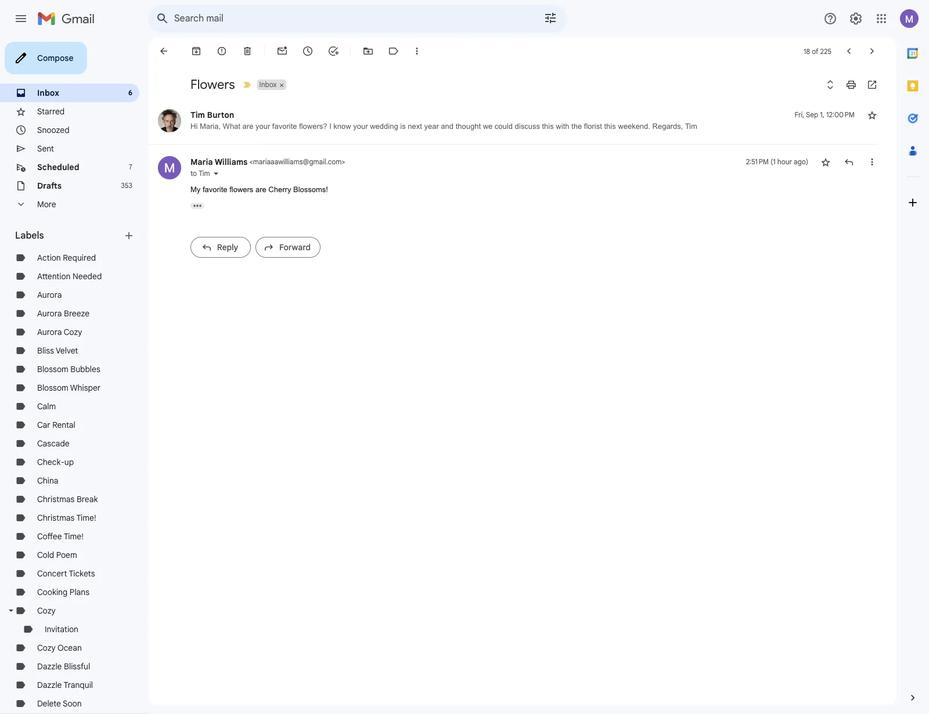 Task type: describe. For each thing, give the bounding box(es) containing it.
cozy ocean link
[[37, 643, 82, 653]]

search mail image
[[152, 8, 173, 29]]

fri, sep 1, 12:00 pm
[[795, 110, 855, 119]]

dazzle for dazzle blissful
[[37, 661, 62, 672]]

action required
[[37, 253, 96, 263]]

more image
[[411, 45, 423, 57]]

<
[[249, 157, 253, 166]]

blissful
[[64, 661, 90, 672]]

soon
[[63, 699, 82, 709]]

cascade link
[[37, 438, 69, 449]]

action required link
[[37, 253, 96, 263]]

with
[[556, 122, 569, 131]]

regards,
[[652, 122, 683, 131]]

353
[[121, 181, 132, 190]]

reply link
[[190, 237, 251, 258]]

forward link
[[256, 237, 321, 258]]

calm link
[[37, 401, 56, 412]]

time! for christmas time!
[[76, 513, 96, 523]]

archive image
[[190, 45, 202, 57]]

cascade
[[37, 438, 69, 449]]

more button
[[0, 195, 139, 214]]

christmas time!
[[37, 513, 96, 523]]

aurora link
[[37, 290, 62, 300]]

scheduled link
[[37, 162, 79, 172]]

china
[[37, 476, 58, 486]]

18
[[804, 47, 810, 55]]

the
[[571, 122, 582, 131]]

required
[[63, 253, 96, 263]]

report spam image
[[216, 45, 228, 57]]

support image
[[823, 12, 837, 26]]

dazzle blissful
[[37, 661, 90, 672]]

plans
[[70, 587, 89, 598]]

sent link
[[37, 143, 54, 154]]

wedding
[[370, 122, 398, 131]]

tranquil
[[64, 680, 93, 690]]

of
[[812, 47, 819, 55]]

blossom bubbles
[[37, 364, 100, 375]]

Not starred checkbox
[[866, 109, 878, 121]]

scheduled
[[37, 162, 79, 172]]

main menu image
[[14, 12, 28, 26]]

maria williams cell
[[190, 157, 345, 167]]

dazzle tranquil link
[[37, 680, 93, 690]]

2 this from the left
[[604, 122, 616, 131]]

cold poem link
[[37, 550, 77, 560]]

delete soon
[[37, 699, 82, 709]]

blossom for blossom bubbles
[[37, 364, 68, 375]]

sep
[[806, 110, 818, 119]]

2:51 pm (1 hour ago)
[[746, 157, 808, 166]]

inbox link
[[37, 88, 59, 98]]

cold
[[37, 550, 54, 560]]

0 vertical spatial tim
[[190, 110, 205, 120]]

labels heading
[[15, 230, 123, 242]]

thought
[[456, 122, 481, 131]]

drafts
[[37, 181, 62, 191]]

inbox for inbox "button"
[[259, 80, 277, 89]]

starred link
[[37, 106, 65, 117]]

dazzle tranquil
[[37, 680, 93, 690]]

inbox button
[[257, 80, 278, 90]]

attention needed link
[[37, 271, 102, 282]]

18 of 225
[[804, 47, 832, 55]]

add to tasks image
[[328, 45, 339, 57]]

rental
[[52, 420, 75, 430]]

cozy for cozy ocean
[[37, 643, 56, 653]]

concert
[[37, 569, 67, 579]]

fri, sep 1, 12:00 pm cell
[[795, 109, 855, 121]]

hi maria, what are your favorite flowers? i know your wedding is next year and thought we could discuss this with the florist this weekend. regards, tim
[[190, 122, 697, 131]]

flowers
[[229, 185, 253, 194]]

bubbles
[[70, 364, 100, 375]]

christmas time! link
[[37, 513, 96, 523]]

break
[[77, 494, 98, 505]]

not starred image for fri, sep 1, 12:00 pm
[[866, 109, 878, 121]]

are for cherry
[[256, 185, 266, 194]]

inbox for inbox link
[[37, 88, 59, 98]]

1 horizontal spatial favorite
[[272, 122, 297, 131]]

calm
[[37, 401, 56, 412]]

aurora for aurora "link"
[[37, 290, 62, 300]]

drafts link
[[37, 181, 62, 191]]

newer image
[[843, 45, 855, 57]]

discuss
[[515, 122, 540, 131]]

to tim
[[190, 169, 210, 178]]

labels
[[15, 230, 44, 242]]

225
[[820, 47, 832, 55]]

coffee
[[37, 531, 62, 542]]

christmas for christmas time!
[[37, 513, 75, 523]]

0 horizontal spatial favorite
[[203, 185, 227, 194]]

blossom whisper link
[[37, 383, 101, 393]]

attention needed
[[37, 271, 102, 282]]

delete image
[[242, 45, 253, 57]]

aurora breeze link
[[37, 308, 90, 319]]

up
[[64, 457, 74, 467]]

maria,
[[200, 122, 221, 131]]

china link
[[37, 476, 58, 486]]

Not starred checkbox
[[820, 156, 832, 168]]

aurora for aurora breeze
[[37, 308, 62, 319]]

2 your from the left
[[353, 122, 368, 131]]

1 your from the left
[[256, 122, 270, 131]]

forward
[[279, 242, 311, 252]]

car rental
[[37, 420, 75, 430]]

needed
[[73, 271, 102, 282]]

snooze image
[[302, 45, 314, 57]]

cozy ocean
[[37, 643, 82, 653]]

tickets
[[69, 569, 95, 579]]

2 vertical spatial tim
[[199, 169, 210, 178]]

blossom whisper
[[37, 383, 101, 393]]

what
[[223, 122, 240, 131]]



Task type: locate. For each thing, give the bounding box(es) containing it.
cozy for cozy link
[[37, 606, 56, 616]]

not starred image for 2:51 pm (1 hour ago)
[[820, 156, 832, 168]]

not starred image
[[866, 109, 878, 121], [820, 156, 832, 168]]

>
[[342, 157, 345, 166]]

delete
[[37, 699, 61, 709]]

0 horizontal spatial this
[[542, 122, 554, 131]]

not starred image right ago)
[[820, 156, 832, 168]]

time! for coffee time!
[[64, 531, 84, 542]]

cozy down breeze
[[64, 327, 82, 337]]

aurora down attention
[[37, 290, 62, 300]]

tim up hi
[[190, 110, 205, 120]]

inbox right flowers
[[259, 80, 277, 89]]

coffee time! link
[[37, 531, 84, 542]]

more
[[37, 199, 56, 210]]

dazzle for dazzle tranquil
[[37, 680, 62, 690]]

2 christmas from the top
[[37, 513, 75, 523]]

cold poem
[[37, 550, 77, 560]]

1 vertical spatial tim
[[685, 122, 697, 131]]

show trimmed content image
[[190, 202, 204, 209]]

are left cherry
[[256, 185, 266, 194]]

bliss
[[37, 346, 54, 356]]

christmas break link
[[37, 494, 98, 505]]

starred
[[37, 106, 65, 117]]

0 vertical spatial favorite
[[272, 122, 297, 131]]

1 vertical spatial dazzle
[[37, 680, 62, 690]]

2 dazzle from the top
[[37, 680, 62, 690]]

tab list
[[897, 37, 929, 672]]

7
[[129, 163, 132, 171]]

older image
[[866, 45, 878, 57]]

1 dazzle from the top
[[37, 661, 62, 672]]

1 vertical spatial christmas
[[37, 513, 75, 523]]

weekend.
[[618, 122, 650, 131]]

labels image
[[388, 45, 400, 57]]

tim right the regards,
[[685, 122, 697, 131]]

0 vertical spatial are
[[242, 122, 253, 131]]

favorite left flowers?
[[272, 122, 297, 131]]

0 horizontal spatial not starred image
[[820, 156, 832, 168]]

1 christmas from the top
[[37, 494, 75, 505]]

flowers
[[190, 77, 235, 92]]

2:51 pm (1 hour ago) cell
[[746, 156, 808, 168]]

maria williams < mariaaawilliams@gmail.com >
[[190, 157, 345, 167]]

time! down break
[[76, 513, 96, 523]]

gmail image
[[37, 7, 100, 30]]

cherry
[[269, 185, 291, 194]]

compose
[[37, 53, 73, 63]]

cozy link
[[37, 606, 56, 616]]

hi
[[190, 122, 198, 131]]

blossom down bliss velvet
[[37, 364, 68, 375]]

cooking plans
[[37, 587, 89, 598]]

inbox inside "button"
[[259, 80, 277, 89]]

blossom
[[37, 364, 68, 375], [37, 383, 68, 393]]

your right know
[[353, 122, 368, 131]]

0 horizontal spatial are
[[242, 122, 253, 131]]

year
[[424, 122, 439, 131]]

mariaaawilliams@gmail.com
[[253, 157, 342, 166]]

0 vertical spatial cozy
[[64, 327, 82, 337]]

blossom up the calm link
[[37, 383, 68, 393]]

cooking
[[37, 587, 68, 598]]

sent
[[37, 143, 54, 154]]

christmas down china
[[37, 494, 75, 505]]

fri,
[[795, 110, 805, 119]]

1 vertical spatial cozy
[[37, 606, 56, 616]]

action
[[37, 253, 61, 263]]

1 vertical spatial favorite
[[203, 185, 227, 194]]

1 vertical spatial time!
[[64, 531, 84, 542]]

1 blossom from the top
[[37, 364, 68, 375]]

coffee time!
[[37, 531, 84, 542]]

dazzle up the delete
[[37, 680, 62, 690]]

not starred image right 12:00 pm
[[866, 109, 878, 121]]

reply
[[217, 242, 238, 252]]

show details image
[[212, 170, 219, 177]]

1 vertical spatial not starred image
[[820, 156, 832, 168]]

1 aurora from the top
[[37, 290, 62, 300]]

are
[[242, 122, 253, 131], [256, 185, 266, 194]]

tim right to on the left top of page
[[199, 169, 210, 178]]

Search mail text field
[[174, 13, 511, 24]]

1 this from the left
[[542, 122, 554, 131]]

aurora cozy
[[37, 327, 82, 337]]

2 blossom from the top
[[37, 383, 68, 393]]

aurora up the bliss
[[37, 327, 62, 337]]

0 vertical spatial christmas
[[37, 494, 75, 505]]

0 vertical spatial blossom
[[37, 364, 68, 375]]

aurora down aurora "link"
[[37, 308, 62, 319]]

move to image
[[362, 45, 374, 57]]

12:00 pm
[[826, 110, 855, 119]]

blossom for blossom whisper
[[37, 383, 68, 393]]

christmas up coffee time!
[[37, 513, 75, 523]]

breeze
[[64, 308, 90, 319]]

1 horizontal spatial your
[[353, 122, 368, 131]]

favorite
[[272, 122, 297, 131], [203, 185, 227, 194]]

favorite down the show details "image"
[[203, 185, 227, 194]]

bliss velvet
[[37, 346, 78, 356]]

1 horizontal spatial are
[[256, 185, 266, 194]]

0 vertical spatial dazzle
[[37, 661, 62, 672]]

inbox
[[259, 80, 277, 89], [37, 88, 59, 98]]

williams
[[215, 157, 248, 167]]

christmas break
[[37, 494, 98, 505]]

know
[[334, 122, 351, 131]]

2:51 pm
[[746, 157, 769, 166]]

list containing tim burton
[[149, 98, 878, 268]]

inbox up starred
[[37, 88, 59, 98]]

aurora cozy link
[[37, 327, 82, 337]]

dazzle down cozy ocean link
[[37, 661, 62, 672]]

blossom bubbles link
[[37, 364, 100, 375]]

my favorite flowers are cherry blossoms!
[[190, 185, 328, 194]]

0 vertical spatial aurora
[[37, 290, 62, 300]]

invitation
[[45, 624, 78, 635]]

2 aurora from the top
[[37, 308, 62, 319]]

list
[[149, 98, 878, 268]]

cooking plans link
[[37, 587, 89, 598]]

1,
[[820, 110, 825, 119]]

could
[[495, 122, 513, 131]]

are for your
[[242, 122, 253, 131]]

this left with
[[542, 122, 554, 131]]

flowers?
[[299, 122, 327, 131]]

maria
[[190, 157, 213, 167]]

your right what
[[256, 122, 270, 131]]

car rental link
[[37, 420, 75, 430]]

bliss velvet link
[[37, 346, 78, 356]]

this right florist
[[604, 122, 616, 131]]

tim
[[190, 110, 205, 120], [685, 122, 697, 131], [199, 169, 210, 178]]

check-up link
[[37, 457, 74, 467]]

and
[[441, 122, 454, 131]]

invitation link
[[45, 624, 78, 635]]

are right what
[[242, 122, 253, 131]]

3 aurora from the top
[[37, 327, 62, 337]]

cozy left "ocean"
[[37, 643, 56, 653]]

0 vertical spatial time!
[[76, 513, 96, 523]]

florist
[[584, 122, 602, 131]]

inbox inside labels navigation
[[37, 88, 59, 98]]

time! up poem
[[64, 531, 84, 542]]

1 vertical spatial are
[[256, 185, 266, 194]]

1 vertical spatial blossom
[[37, 383, 68, 393]]

snoozed link
[[37, 125, 70, 135]]

dazzle
[[37, 661, 62, 672], [37, 680, 62, 690]]

cozy down cooking
[[37, 606, 56, 616]]

1 vertical spatial aurora
[[37, 308, 62, 319]]

concert tickets
[[37, 569, 95, 579]]

aurora for aurora cozy
[[37, 327, 62, 337]]

1 horizontal spatial this
[[604, 122, 616, 131]]

concert tickets link
[[37, 569, 95, 579]]

hour
[[777, 157, 792, 166]]

tim burton
[[190, 110, 234, 120]]

1 horizontal spatial inbox
[[259, 80, 277, 89]]

None search field
[[149, 5, 567, 33]]

0 horizontal spatial inbox
[[37, 88, 59, 98]]

0 vertical spatial not starred image
[[866, 109, 878, 121]]

back to inbox image
[[158, 45, 170, 57]]

poem
[[56, 550, 77, 560]]

2 vertical spatial aurora
[[37, 327, 62, 337]]

labels navigation
[[0, 37, 149, 714]]

advanced search options image
[[539, 6, 562, 30]]

compose button
[[5, 42, 87, 74]]

1 horizontal spatial not starred image
[[866, 109, 878, 121]]

next
[[408, 122, 422, 131]]

aurora breeze
[[37, 308, 90, 319]]

0 horizontal spatial your
[[256, 122, 270, 131]]

settings image
[[849, 12, 863, 26]]

time!
[[76, 513, 96, 523], [64, 531, 84, 542]]

burton
[[207, 110, 234, 120]]

(1
[[771, 157, 776, 166]]

is
[[400, 122, 406, 131]]

christmas for christmas break
[[37, 494, 75, 505]]

2 vertical spatial cozy
[[37, 643, 56, 653]]

car
[[37, 420, 50, 430]]

my
[[190, 185, 201, 194]]



Task type: vqa. For each thing, say whether or not it's contained in the screenshot.
Tim
yes



